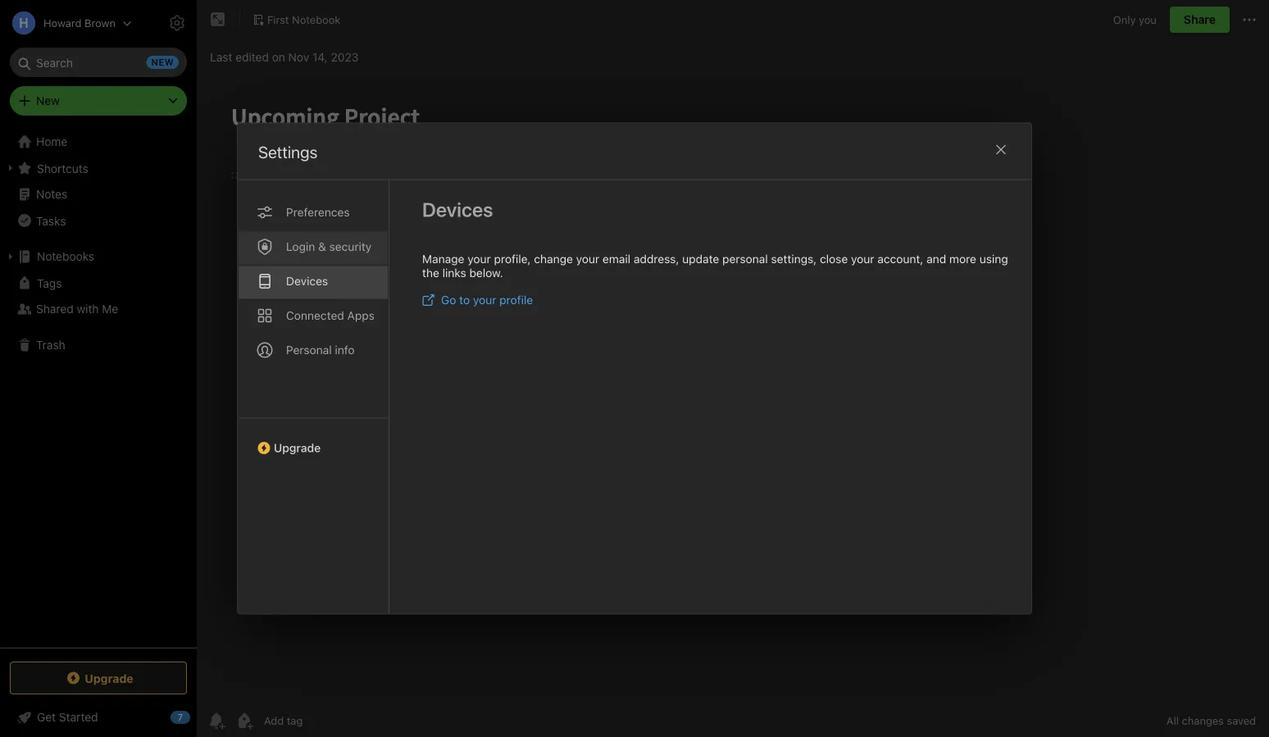 Task type: locate. For each thing, give the bounding box(es) containing it.
upgrade
[[274, 441, 321, 455], [85, 672, 133, 685]]

0 vertical spatial devices
[[422, 198, 493, 221]]

close
[[820, 252, 848, 266]]

shared with me link
[[0, 296, 196, 322]]

account,
[[878, 252, 924, 266]]

note window element
[[197, 0, 1270, 737]]

trash
[[36, 338, 65, 352]]

your
[[468, 252, 491, 266], [576, 252, 600, 266], [852, 252, 875, 266], [473, 293, 497, 307]]

add a reminder image
[[207, 711, 226, 731]]

new
[[36, 94, 60, 107]]

first notebook
[[267, 13, 341, 26]]

changes
[[1183, 715, 1225, 727]]

tree containing home
[[0, 129, 197, 647]]

with
[[77, 302, 99, 316]]

0 vertical spatial upgrade button
[[238, 418, 389, 461]]

1 horizontal spatial upgrade
[[274, 441, 321, 455]]

1 vertical spatial upgrade button
[[10, 662, 187, 695]]

your right to
[[473, 293, 497, 307]]

edited
[[236, 50, 269, 64]]

tags button
[[0, 270, 196, 296]]

0 vertical spatial upgrade
[[274, 441, 321, 455]]

upgrade button
[[238, 418, 389, 461], [10, 662, 187, 695]]

tree
[[0, 129, 197, 647]]

upgrade button inside tab list
[[238, 418, 389, 461]]

tab list
[[238, 180, 390, 614]]

expand note image
[[208, 10, 228, 30]]

Search text field
[[21, 48, 176, 77]]

first notebook button
[[247, 8, 346, 31]]

share
[[1185, 13, 1217, 26]]

2023
[[331, 50, 359, 64]]

1 horizontal spatial upgrade button
[[238, 418, 389, 461]]

update
[[683, 252, 720, 266]]

shared
[[36, 302, 74, 316]]

connected
[[286, 309, 344, 322]]

1 vertical spatial upgrade
[[85, 672, 133, 685]]

None search field
[[21, 48, 176, 77]]

security
[[330, 240, 372, 253]]

devices up manage at the left of the page
[[422, 198, 493, 221]]

your left email
[[576, 252, 600, 266]]

0 horizontal spatial upgrade
[[85, 672, 133, 685]]

go to your profile button
[[422, 293, 533, 307]]

info
[[335, 343, 355, 357]]

personal info
[[286, 343, 355, 357]]

connected apps
[[286, 309, 375, 322]]

trash link
[[0, 332, 196, 358]]

notebook
[[292, 13, 341, 26]]

1 vertical spatial devices
[[286, 274, 328, 288]]

devices
[[422, 198, 493, 221], [286, 274, 328, 288]]

notes
[[36, 187, 67, 201]]

manage
[[422, 252, 465, 266]]

settings,
[[772, 252, 817, 266]]

tasks
[[36, 214, 66, 227]]

add tag image
[[235, 711, 254, 731]]

1 horizontal spatial devices
[[422, 198, 493, 221]]

expand notebooks image
[[4, 250, 17, 263]]

tasks button
[[0, 208, 196, 234]]

home
[[36, 135, 67, 148]]

links
[[443, 266, 467, 280]]

personal
[[286, 343, 332, 357]]

change
[[534, 252, 573, 266]]

devices down login
[[286, 274, 328, 288]]

and
[[927, 252, 947, 266]]



Task type: vqa. For each thing, say whether or not it's contained in the screenshot.
Expand Tags image
no



Task type: describe. For each thing, give the bounding box(es) containing it.
shared with me
[[36, 302, 118, 316]]

your up below.
[[468, 252, 491, 266]]

nov
[[288, 50, 309, 64]]

only
[[1114, 13, 1137, 26]]

tags
[[37, 276, 62, 290]]

first
[[267, 13, 289, 26]]

using
[[980, 252, 1009, 266]]

settings image
[[167, 13, 187, 33]]

login & security
[[286, 240, 372, 253]]

notebooks link
[[0, 244, 196, 270]]

shortcuts button
[[0, 155, 196, 181]]

share button
[[1171, 7, 1231, 33]]

saved
[[1228, 715, 1257, 727]]

profile
[[500, 293, 533, 307]]

all
[[1167, 715, 1180, 727]]

more
[[950, 252, 977, 266]]

your right close
[[852, 252, 875, 266]]

login
[[286, 240, 315, 253]]

below.
[[470, 266, 503, 280]]

you
[[1140, 13, 1157, 26]]

preferences
[[286, 205, 350, 219]]

the
[[422, 266, 440, 280]]

on
[[272, 50, 285, 64]]

tab list containing preferences
[[238, 180, 390, 614]]

close image
[[992, 140, 1011, 160]]

apps
[[348, 309, 375, 322]]

notebooks
[[37, 250, 94, 263]]

&
[[318, 240, 326, 253]]

to
[[460, 293, 470, 307]]

only you
[[1114, 13, 1157, 26]]

personal
[[723, 252, 768, 266]]

go to your profile
[[441, 293, 533, 307]]

go
[[441, 293, 456, 307]]

email
[[603, 252, 631, 266]]

Note Editor text field
[[197, 79, 1270, 704]]

0 horizontal spatial devices
[[286, 274, 328, 288]]

0 horizontal spatial upgrade button
[[10, 662, 187, 695]]

address,
[[634, 252, 680, 266]]

all changes saved
[[1167, 715, 1257, 727]]

last
[[210, 50, 233, 64]]

shortcuts
[[37, 161, 88, 175]]

last edited on nov 14, 2023
[[210, 50, 359, 64]]

settings
[[258, 142, 318, 162]]

manage your profile, change your email address, update personal settings, close your account, and more using the links below.
[[422, 252, 1009, 280]]

notes link
[[0, 181, 196, 208]]

home link
[[0, 129, 197, 155]]

new button
[[10, 86, 187, 116]]

profile,
[[494, 252, 531, 266]]

14,
[[313, 50, 328, 64]]

me
[[102, 302, 118, 316]]



